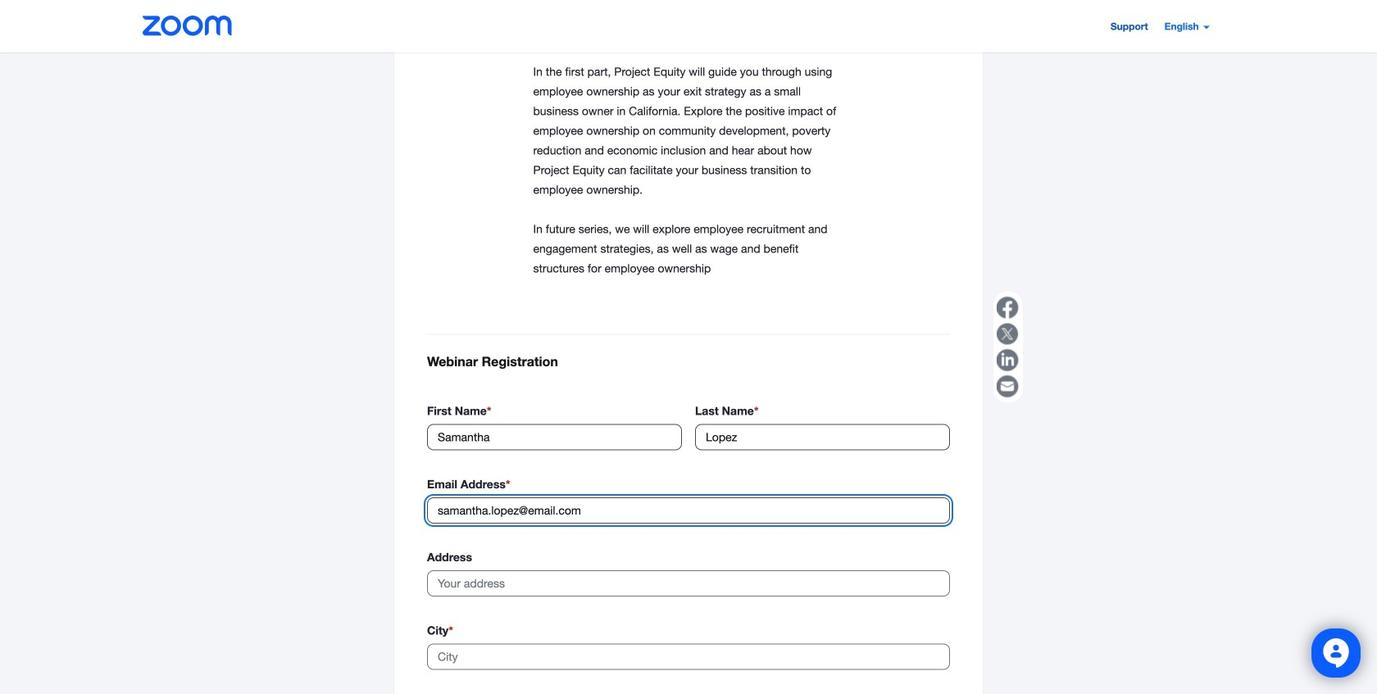 Task type: describe. For each thing, give the bounding box(es) containing it.
zoom logo image
[[143, 16, 233, 36]]

City text field
[[427, 644, 950, 670]]

Your address text field
[[427, 571, 950, 597]]

First Name text field
[[427, 424, 682, 450]]



Task type: vqa. For each thing, say whether or not it's contained in the screenshot.
join@company.com text box
yes



Task type: locate. For each thing, give the bounding box(es) containing it.
Last Name text field
[[695, 424, 950, 450]]

application
[[994, 291, 1023, 403]]

join@company.com text field
[[427, 497, 950, 524]]



